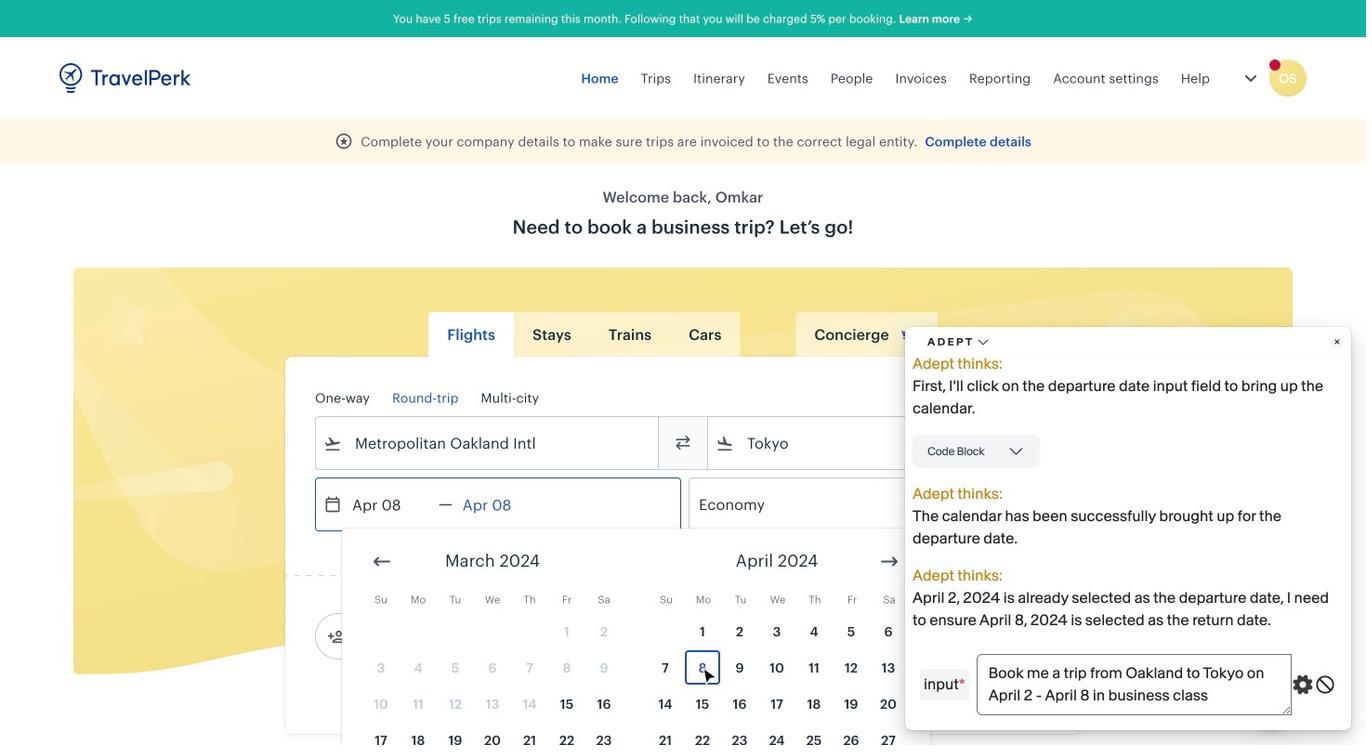 Task type: describe. For each thing, give the bounding box(es) containing it.
move forward to switch to the next month. image
[[878, 551, 901, 573]]

To search field
[[734, 428, 1026, 458]]

calendar application
[[342, 529, 1366, 745]]

move backward to switch to the previous month. image
[[371, 551, 393, 573]]

Return text field
[[452, 479, 549, 531]]



Task type: vqa. For each thing, say whether or not it's contained in the screenshot.
Move backward to switch to the previous month. icon
yes



Task type: locate. For each thing, give the bounding box(es) containing it.
From search field
[[342, 428, 634, 458]]

Depart text field
[[342, 479, 439, 531]]



